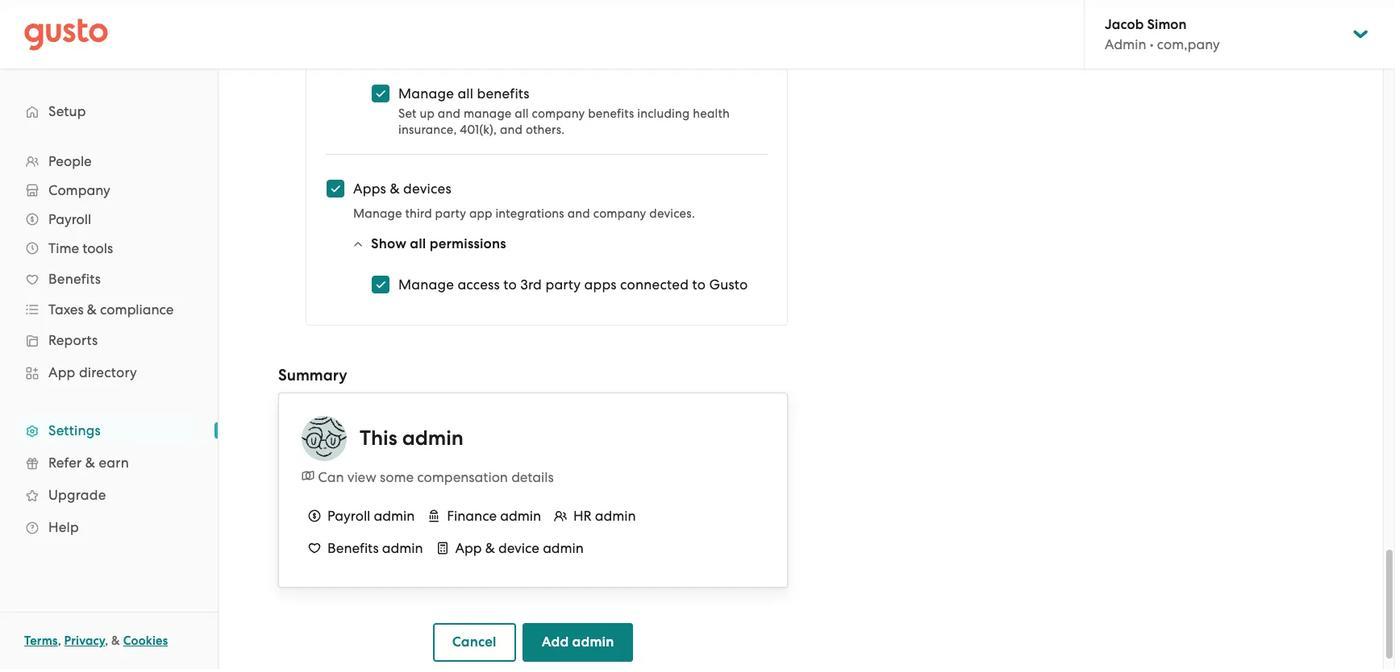 Task type: vqa. For each thing, say whether or not it's contained in the screenshot.
benefits
yes



Task type: locate. For each thing, give the bounding box(es) containing it.
1 horizontal spatial and
[[500, 123, 523, 137]]

finance
[[447, 508, 497, 524]]

simon
[[1147, 16, 1187, 33]]

benefits inside list
[[48, 271, 101, 287]]

can
[[318, 469, 344, 486]]

cookies
[[123, 634, 168, 648]]

admin up can view some compensation details
[[402, 426, 464, 451]]

and right integrations on the left top of the page
[[568, 206, 590, 221]]

manage up up
[[399, 85, 454, 102]]

1 horizontal spatial benefits
[[328, 540, 379, 557]]

party right 3rd
[[546, 277, 581, 293]]

Apps & devices checkbox
[[318, 171, 353, 206]]

all for permissions
[[410, 236, 426, 252]]

3rd
[[520, 277, 542, 293]]

admin up benefits admin
[[374, 508, 415, 524]]

taxes
[[48, 302, 84, 318]]

app
[[48, 365, 75, 381], [455, 540, 482, 557]]

privacy
[[64, 634, 105, 648]]

show
[[371, 236, 407, 252]]

all right the show
[[410, 236, 426, 252]]

compensation
[[417, 469, 508, 486]]

1 vertical spatial manage
[[353, 206, 402, 221]]

benefits left including
[[588, 106, 634, 121]]

& right apps
[[390, 181, 400, 197]]

& inside dropdown button
[[87, 302, 97, 318]]

manage down the show all permissions
[[399, 277, 454, 293]]

jacob
[[1105, 16, 1144, 33]]

admin up app & device admin
[[500, 508, 541, 524]]

manage for manage all benefits
[[399, 85, 454, 102]]

0 vertical spatial payroll
[[48, 211, 91, 227]]

,
[[58, 634, 61, 648], [105, 634, 108, 648]]

payroll for payroll admin
[[328, 508, 370, 524]]

payroll button
[[16, 205, 202, 234]]

add admin
[[542, 634, 614, 651]]

app for app directory
[[48, 365, 75, 381]]

and down manage
[[500, 123, 523, 137]]

manage down apps
[[353, 206, 402, 221]]

view
[[347, 469, 376, 486]]

admin
[[402, 426, 464, 451], [374, 508, 415, 524], [500, 508, 541, 524], [595, 508, 636, 524], [382, 540, 423, 557], [543, 540, 584, 557], [572, 634, 614, 651]]

taxes & compliance button
[[16, 295, 202, 324]]

access
[[458, 277, 500, 293]]

payroll inside dropdown button
[[48, 211, 91, 227]]

& left cookies button
[[111, 634, 120, 648]]

all up others.
[[515, 106, 529, 121]]

payroll
[[48, 211, 91, 227], [328, 508, 370, 524]]

party left app
[[435, 206, 466, 221]]

0 vertical spatial company
[[532, 106, 585, 121]]

0 horizontal spatial benefits
[[477, 85, 530, 102]]

apps
[[584, 277, 617, 293]]

1 vertical spatial party
[[546, 277, 581, 293]]

None checkbox
[[363, 76, 399, 111]]

cookies button
[[123, 632, 168, 651]]

0 vertical spatial and
[[438, 106, 461, 121]]

company up others.
[[532, 106, 585, 121]]

, left cookies button
[[105, 634, 108, 648]]

2 to from the left
[[692, 277, 706, 293]]

1 vertical spatial payroll
[[328, 508, 370, 524]]

benefits up manage
[[477, 85, 530, 102]]

benefits down payroll admin
[[328, 540, 379, 557]]

refer & earn
[[48, 455, 129, 471]]

payroll down view
[[328, 508, 370, 524]]

app inside 'link'
[[48, 365, 75, 381]]

& for compliance
[[87, 302, 97, 318]]

jacob simon admin • com,pany
[[1105, 16, 1220, 52]]

1 horizontal spatial benefits
[[588, 106, 634, 121]]

2 horizontal spatial all
[[515, 106, 529, 121]]

, left privacy link
[[58, 634, 61, 648]]

manage all benefits
[[399, 85, 530, 102]]

admin down payroll admin
[[382, 540, 423, 557]]

devices
[[403, 181, 451, 197]]

admin for finance admin
[[500, 508, 541, 524]]

0 horizontal spatial all
[[410, 236, 426, 252]]

party
[[435, 206, 466, 221], [546, 277, 581, 293]]

set up and manage all company benefits including health insurance, 401(k), and others.
[[399, 106, 730, 137]]

& for device
[[485, 540, 495, 557]]

earn
[[99, 455, 129, 471]]

list
[[0, 147, 218, 544]]

device
[[498, 540, 540, 557]]

&
[[390, 181, 400, 197], [87, 302, 97, 318], [85, 455, 95, 471], [485, 540, 495, 557], [111, 634, 120, 648]]

1 horizontal spatial app
[[455, 540, 482, 557]]

people
[[48, 153, 92, 169]]

finance admin
[[447, 508, 541, 524]]

0 vertical spatial manage
[[399, 85, 454, 102]]

2 vertical spatial and
[[568, 206, 590, 221]]

com,pany
[[1157, 36, 1220, 52]]

benefits
[[48, 271, 101, 287], [328, 540, 379, 557]]

1 horizontal spatial payroll
[[328, 508, 370, 524]]

•
[[1150, 36, 1154, 52]]

terms link
[[24, 634, 58, 648]]

upgrade
[[48, 487, 106, 503]]

manage third party app integrations and company devices.
[[353, 206, 695, 221]]

benefits down time tools at the top left of page
[[48, 271, 101, 287]]

manage access to 3rd party apps connected to gusto
[[399, 277, 748, 293]]

privacy link
[[64, 634, 105, 648]]

help link
[[16, 513, 202, 542]]

people button
[[16, 147, 202, 176]]

benefits admin
[[328, 540, 423, 557]]

company inside set up and manage all company benefits including health insurance, 401(k), and others.
[[532, 106, 585, 121]]

1 to from the left
[[504, 277, 517, 293]]

admin for add admin
[[572, 634, 614, 651]]

all up manage
[[458, 85, 474, 102]]

0 vertical spatial benefits
[[48, 271, 101, 287]]

benefits
[[477, 85, 530, 102], [588, 106, 634, 121]]

0 vertical spatial app
[[48, 365, 75, 381]]

app directory link
[[16, 358, 202, 387]]

2 horizontal spatial and
[[568, 206, 590, 221]]

0 horizontal spatial and
[[438, 106, 461, 121]]

and right up
[[438, 106, 461, 121]]

0 horizontal spatial party
[[435, 206, 466, 221]]

to left gusto on the top of page
[[692, 277, 706, 293]]

2 vertical spatial all
[[410, 236, 426, 252]]

1 vertical spatial benefits
[[328, 540, 379, 557]]

company left 'devices.'
[[593, 206, 646, 221]]

gusto navigation element
[[0, 69, 218, 569]]

1 horizontal spatial all
[[458, 85, 474, 102]]

1 vertical spatial app
[[455, 540, 482, 557]]

1 horizontal spatial ,
[[105, 634, 108, 648]]

0 horizontal spatial company
[[532, 106, 585, 121]]

0 vertical spatial benefits
[[477, 85, 530, 102]]

payroll admin
[[328, 508, 415, 524]]

cancel
[[452, 634, 497, 651]]

payroll up time
[[48, 211, 91, 227]]

401(k),
[[460, 123, 497, 137]]

app & device admin
[[455, 540, 584, 557]]

manage
[[464, 106, 512, 121]]

app down reports
[[48, 365, 75, 381]]

company
[[532, 106, 585, 121], [593, 206, 646, 221]]

admin right hr at the bottom
[[595, 508, 636, 524]]

benefits for benefits admin
[[328, 540, 379, 557]]

& right taxes
[[87, 302, 97, 318]]

& left earn
[[85, 455, 95, 471]]

apps & devices
[[353, 181, 451, 197]]

app down finance
[[455, 540, 482, 557]]

and
[[438, 106, 461, 121], [500, 123, 523, 137], [568, 206, 590, 221]]

admin for hr admin
[[595, 508, 636, 524]]

1 vertical spatial all
[[515, 106, 529, 121]]

manage
[[399, 85, 454, 102], [353, 206, 402, 221], [399, 277, 454, 293]]

this
[[360, 426, 397, 451]]

1 vertical spatial benefits
[[588, 106, 634, 121]]

to left 3rd
[[504, 277, 517, 293]]

0 vertical spatial all
[[458, 85, 474, 102]]

terms
[[24, 634, 58, 648]]

2 vertical spatial manage
[[399, 277, 454, 293]]

admin inside button
[[572, 634, 614, 651]]

1 vertical spatial company
[[593, 206, 646, 221]]

manage for manage access to 3rd party apps connected to gusto
[[399, 277, 454, 293]]

0 horizontal spatial ,
[[58, 634, 61, 648]]

0 horizontal spatial to
[[504, 277, 517, 293]]

0 horizontal spatial payroll
[[48, 211, 91, 227]]

can view some compensation details
[[315, 469, 554, 486]]

admin right add
[[572, 634, 614, 651]]

0 horizontal spatial benefits
[[48, 271, 101, 287]]

some
[[380, 469, 414, 486]]

& left device
[[485, 540, 495, 557]]

taxes & compliance
[[48, 302, 174, 318]]

tools
[[82, 240, 113, 256]]

to
[[504, 277, 517, 293], [692, 277, 706, 293]]

all
[[458, 85, 474, 102], [515, 106, 529, 121], [410, 236, 426, 252]]

1 horizontal spatial to
[[692, 277, 706, 293]]

benefits inside set up and manage all company benefits including health insurance, 401(k), and others.
[[588, 106, 634, 121]]

reports
[[48, 332, 98, 348]]

0 horizontal spatial app
[[48, 365, 75, 381]]



Task type: describe. For each thing, give the bounding box(es) containing it.
1 horizontal spatial party
[[546, 277, 581, 293]]

refer & earn link
[[16, 448, 202, 477]]

time tools
[[48, 240, 113, 256]]

others.
[[526, 123, 565, 137]]

& for devices
[[390, 181, 400, 197]]

details
[[511, 469, 554, 486]]

cancel button
[[433, 623, 516, 662]]

manage for manage third party app integrations and company devices.
[[353, 206, 402, 221]]

apps
[[353, 181, 386, 197]]

home image
[[24, 18, 108, 50]]

hr admin
[[573, 508, 636, 524]]

0 vertical spatial party
[[435, 206, 466, 221]]

payroll for payroll
[[48, 211, 91, 227]]

gusto
[[709, 277, 748, 293]]

summary
[[278, 366, 347, 385]]

connected
[[620, 277, 689, 293]]

add
[[542, 634, 569, 651]]

time
[[48, 240, 79, 256]]

smiling face image
[[302, 416, 347, 461]]

company
[[48, 182, 110, 198]]

admin for benefits admin
[[382, 540, 423, 557]]

settings
[[48, 423, 101, 439]]

all inside set up and manage all company benefits including health insurance, 401(k), and others.
[[515, 106, 529, 121]]

benefits for benefits
[[48, 271, 101, 287]]

2 , from the left
[[105, 634, 108, 648]]

app directory
[[48, 365, 137, 381]]

& for earn
[[85, 455, 95, 471]]

company button
[[16, 176, 202, 205]]

insurance,
[[399, 123, 457, 137]]

hr
[[573, 508, 592, 524]]

reports link
[[16, 326, 202, 355]]

directory
[[79, 365, 137, 381]]

setup link
[[16, 97, 202, 126]]

1 vertical spatial and
[[500, 123, 523, 137]]

app
[[469, 206, 492, 221]]

list containing people
[[0, 147, 218, 544]]

admin for payroll admin
[[374, 508, 415, 524]]

permissions
[[430, 236, 506, 252]]

compliance
[[100, 302, 174, 318]]

this admin
[[360, 426, 464, 451]]

refer
[[48, 455, 82, 471]]

devices.
[[650, 206, 695, 221]]

admin
[[1105, 36, 1147, 52]]

upgrade link
[[16, 481, 202, 510]]

show all permissions
[[371, 236, 506, 252]]

help
[[48, 519, 79, 536]]

1 , from the left
[[58, 634, 61, 648]]

integrations
[[496, 206, 564, 221]]

Manage access to 3rd party apps connected to Gusto checkbox
[[363, 267, 399, 302]]

1 horizontal spatial company
[[593, 206, 646, 221]]

all for benefits
[[458, 85, 474, 102]]

admin down hr at the bottom
[[543, 540, 584, 557]]

app for app & device admin
[[455, 540, 482, 557]]

settings link
[[16, 416, 202, 445]]

time tools button
[[16, 234, 202, 263]]

terms , privacy , & cookies
[[24, 634, 168, 648]]

setup
[[48, 103, 86, 119]]

set
[[399, 106, 417, 121]]

admin for this admin
[[402, 426, 464, 451]]

benefits link
[[16, 265, 202, 294]]

third
[[405, 206, 432, 221]]

including
[[637, 106, 690, 121]]

up
[[420, 106, 435, 121]]

health
[[693, 106, 730, 121]]

add admin button
[[522, 623, 634, 662]]



